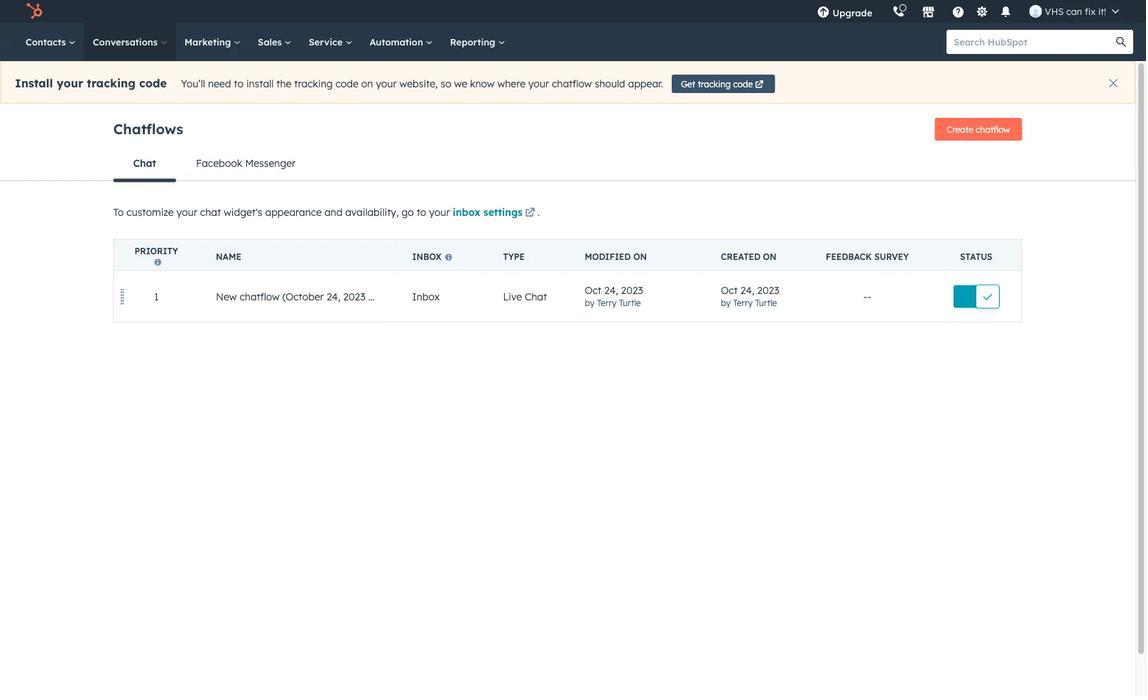 Task type: vqa. For each thing, say whether or not it's contained in the screenshot.
chatflows
yes



Task type: describe. For each thing, give the bounding box(es) containing it.
chatflow for new chatflow (october 24, 2023 3:06 pm) inbox
[[240, 290, 280, 303]]

vhs can fix it! button
[[1022, 0, 1129, 23]]

1 horizontal spatial code
[[336, 78, 359, 90]]

0 horizontal spatial code
[[139, 76, 167, 90]]

create chatflow button
[[935, 118, 1023, 141]]

on for created on
[[764, 251, 777, 262]]

modified
[[585, 251, 631, 262]]

live chat
[[503, 290, 548, 303]]

marketing
[[185, 36, 234, 48]]

pm)
[[391, 290, 409, 303]]

sales
[[258, 36, 285, 48]]

install
[[247, 78, 274, 90]]

can
[[1067, 5, 1083, 17]]

1 horizontal spatial 24,
[[605, 284, 619, 296]]

to
[[113, 206, 124, 219]]

fix
[[1086, 5, 1097, 17]]

created
[[722, 251, 761, 262]]

conversations link
[[84, 23, 176, 61]]

it!
[[1099, 5, 1107, 17]]

contacts
[[26, 36, 69, 48]]

feedback
[[827, 251, 873, 262]]

--
[[864, 290, 872, 303]]

settings
[[484, 206, 523, 219]]

3:06
[[369, 290, 388, 303]]

sales link
[[249, 23, 300, 61]]

tracking inside 'get tracking code' link
[[698, 78, 731, 89]]

2 inbox from the top
[[413, 290, 440, 303]]

created on
[[722, 251, 777, 262]]

survey
[[875, 251, 910, 262]]

facebook messenger button
[[176, 146, 316, 181]]

close image
[[1110, 79, 1119, 87]]

1
[[154, 290, 159, 303]]

1 horizontal spatial to
[[417, 206, 427, 219]]

name
[[216, 251, 242, 262]]

your right where
[[529, 78, 550, 90]]

marketing link
[[176, 23, 249, 61]]

settings link
[[974, 4, 992, 19]]

and
[[325, 206, 343, 219]]

facebook
[[196, 157, 243, 169]]

settings image
[[976, 6, 989, 19]]

1 horizontal spatial chat
[[525, 290, 548, 303]]

so
[[441, 78, 452, 90]]

widget's
[[224, 206, 263, 219]]

install your tracking code alert
[[0, 61, 1136, 104]]

appearance
[[265, 206, 322, 219]]

1 oct from the left
[[585, 284, 602, 296]]

automation link
[[361, 23, 442, 61]]

create
[[947, 124, 974, 135]]

vhs
[[1046, 5, 1065, 17]]

1 horizontal spatial 2023
[[621, 284, 644, 296]]

on for modified on
[[634, 251, 647, 262]]

0 horizontal spatial 24,
[[327, 290, 341, 303]]

customize
[[127, 206, 174, 219]]

1 oct 24, 2023 by terry turtle from the left
[[585, 284, 644, 308]]

2 - from the left
[[868, 290, 872, 303]]

upgrade
[[833, 7, 873, 18]]

we
[[455, 78, 468, 90]]

1 turtle from the left
[[619, 297, 641, 308]]

vhs can fix it!
[[1046, 5, 1107, 17]]

modified on
[[585, 251, 647, 262]]

to customize your chat widget's appearance and availability, go to your
[[113, 206, 453, 219]]

1 by from the left
[[585, 297, 595, 308]]

your right on
[[376, 78, 397, 90]]

notifications image
[[1000, 6, 1013, 19]]

help image
[[953, 6, 965, 19]]

search button
[[1110, 30, 1134, 54]]

1 - from the left
[[864, 290, 868, 303]]

2 horizontal spatial 24,
[[741, 284, 755, 296]]

install your tracking code
[[15, 76, 167, 90]]

chat
[[200, 206, 221, 219]]

inbox settings
[[453, 206, 523, 219]]

chatflow for create chatflow
[[977, 124, 1011, 135]]

live
[[503, 290, 522, 303]]

2 horizontal spatial code
[[734, 78, 753, 89]]

website,
[[400, 78, 438, 90]]

new
[[216, 290, 237, 303]]

2 turtle from the left
[[756, 297, 778, 308]]

chatflows banner
[[113, 114, 1023, 146]]



Task type: locate. For each thing, give the bounding box(es) containing it.
tracking
[[87, 76, 136, 90], [294, 78, 333, 90], [698, 78, 731, 89]]

navigation
[[113, 146, 1023, 182]]

1 horizontal spatial tracking
[[294, 78, 333, 90]]

marketplaces button
[[914, 0, 944, 23]]

chatflow
[[552, 78, 592, 90], [977, 124, 1011, 135], [240, 290, 280, 303]]

oct down modified
[[585, 284, 602, 296]]

oct down created
[[722, 284, 738, 296]]

you'll need to install the tracking code on your website, so we know where your chatflow should appear.
[[181, 78, 664, 90]]

2 horizontal spatial 2023
[[758, 284, 780, 296]]

terry turtle image
[[1030, 5, 1043, 18]]

on right created
[[764, 251, 777, 262]]

the
[[277, 78, 292, 90]]

on
[[362, 78, 373, 90]]

1 vertical spatial to
[[417, 206, 427, 219]]

feedback survey
[[827, 251, 910, 262]]

0 horizontal spatial chat
[[133, 157, 156, 169]]

1 horizontal spatial on
[[764, 251, 777, 262]]

help button
[[947, 0, 971, 23]]

availability,
[[346, 206, 399, 219]]

2023 left 3:06
[[344, 290, 366, 303]]

0 horizontal spatial on
[[634, 251, 647, 262]]

2 oct 24, 2023 by terry turtle from the left
[[722, 284, 780, 308]]

.
[[538, 206, 540, 219]]

go
[[402, 206, 414, 219]]

priority
[[135, 246, 178, 257]]

navigation containing chat
[[113, 146, 1023, 182]]

0 horizontal spatial oct
[[585, 284, 602, 296]]

automation
[[370, 36, 426, 48]]

link opens in a new window image
[[525, 205, 535, 222], [525, 209, 535, 219]]

upgrade image
[[818, 6, 830, 19]]

inbox settings link
[[453, 205, 538, 222]]

calling icon button
[[887, 2, 911, 21]]

hubspot link
[[17, 3, 53, 20]]

(october
[[283, 290, 324, 303]]

service link
[[300, 23, 361, 61]]

get tracking code
[[681, 78, 753, 89]]

0 vertical spatial to
[[234, 78, 244, 90]]

new chatflow (october 24, 2023 3:06 pm) inbox
[[216, 290, 440, 303]]

turtle down created on
[[756, 297, 778, 308]]

2023
[[621, 284, 644, 296], [758, 284, 780, 296], [344, 290, 366, 303]]

chatflow left 'should'
[[552, 78, 592, 90]]

install
[[15, 76, 53, 90]]

0 horizontal spatial chatflow
[[240, 290, 280, 303]]

chatflow right the create
[[977, 124, 1011, 135]]

reporting
[[450, 36, 498, 48]]

2 vertical spatial chatflow
[[240, 290, 280, 303]]

code left on
[[336, 78, 359, 90]]

by down created
[[722, 297, 731, 308]]

1 on from the left
[[634, 251, 647, 262]]

conversations
[[93, 36, 160, 48]]

menu
[[808, 0, 1130, 23]]

tracking right get
[[698, 78, 731, 89]]

0 horizontal spatial to
[[234, 78, 244, 90]]

chat right live
[[525, 290, 548, 303]]

1 terry from the left
[[597, 297, 617, 308]]

2 oct from the left
[[722, 284, 738, 296]]

to
[[234, 78, 244, 90], [417, 206, 427, 219]]

get
[[681, 78, 696, 89]]

where
[[498, 78, 526, 90]]

24,
[[605, 284, 619, 296], [741, 284, 755, 296], [327, 290, 341, 303]]

inbox
[[453, 206, 481, 219]]

Search HubSpot search field
[[947, 30, 1121, 54]]

chatflow right new
[[240, 290, 280, 303]]

1 horizontal spatial oct
[[722, 284, 738, 296]]

oct
[[585, 284, 602, 296], [722, 284, 738, 296]]

1 inbox from the top
[[413, 251, 442, 262]]

0 vertical spatial chatflow
[[552, 78, 592, 90]]

0 horizontal spatial oct 24, 2023 by terry turtle
[[585, 284, 644, 308]]

2 by from the left
[[722, 297, 731, 308]]

2023 down created on
[[758, 284, 780, 296]]

oct 24, 2023 by terry turtle down created on
[[722, 284, 780, 308]]

1 horizontal spatial oct 24, 2023 by terry turtle
[[722, 284, 780, 308]]

2 terry from the left
[[734, 297, 753, 308]]

0 vertical spatial inbox
[[413, 251, 442, 262]]

should
[[595, 78, 626, 90]]

2 on from the left
[[764, 251, 777, 262]]

to inside install your tracking code 'alert'
[[234, 78, 244, 90]]

by down modified
[[585, 297, 595, 308]]

0 horizontal spatial terry
[[597, 297, 617, 308]]

need
[[208, 78, 231, 90]]

inbox right pm)
[[413, 290, 440, 303]]

search image
[[1117, 37, 1127, 47]]

appear.
[[629, 78, 664, 90]]

terry
[[597, 297, 617, 308], [734, 297, 753, 308]]

tracking down conversations
[[87, 76, 136, 90]]

on right modified
[[634, 251, 647, 262]]

24, right (october
[[327, 290, 341, 303]]

chat button
[[113, 146, 176, 182]]

know
[[470, 78, 495, 90]]

1 vertical spatial chatflow
[[977, 124, 1011, 135]]

0 horizontal spatial tracking
[[87, 76, 136, 90]]

chatflow inside install your tracking code 'alert'
[[552, 78, 592, 90]]

your left inbox on the top of the page
[[429, 206, 450, 219]]

tracking right 'the'
[[294, 78, 333, 90]]

turtle down modified on
[[619, 297, 641, 308]]

your
[[57, 76, 83, 90], [376, 78, 397, 90], [529, 78, 550, 90], [177, 206, 198, 219], [429, 206, 450, 219]]

hubspot image
[[26, 3, 43, 20]]

code left "you'll"
[[139, 76, 167, 90]]

messenger
[[245, 157, 296, 169]]

to right go
[[417, 206, 427, 219]]

you'll
[[181, 78, 205, 90]]

notifications button
[[995, 0, 1019, 23]]

menu containing vhs can fix it!
[[808, 0, 1130, 23]]

marketplaces image
[[923, 6, 936, 19]]

2 horizontal spatial tracking
[[698, 78, 731, 89]]

type
[[503, 251, 525, 262]]

1 horizontal spatial chatflow
[[552, 78, 592, 90]]

1 horizontal spatial turtle
[[756, 297, 778, 308]]

0 horizontal spatial by
[[585, 297, 595, 308]]

terry down modified
[[597, 297, 617, 308]]

contacts link
[[17, 23, 84, 61]]

link opens in a new window image inside inbox settings link
[[525, 209, 535, 219]]

chat down chatflows on the top left of page
[[133, 157, 156, 169]]

service
[[309, 36, 346, 48]]

chat
[[133, 157, 156, 169], [525, 290, 548, 303]]

calling icon image
[[893, 6, 906, 18]]

your right install
[[57, 76, 83, 90]]

1 vertical spatial inbox
[[413, 290, 440, 303]]

chatflow inside button
[[977, 124, 1011, 135]]

inbox down go
[[413, 251, 442, 262]]

oct 24, 2023 by terry turtle down modified on
[[585, 284, 644, 308]]

menu item
[[883, 0, 886, 23]]

create chatflow
[[947, 124, 1011, 135]]

24, down modified
[[605, 284, 619, 296]]

chatflows
[[113, 120, 183, 138]]

status
[[961, 251, 993, 262]]

1 horizontal spatial terry
[[734, 297, 753, 308]]

24, down created on
[[741, 284, 755, 296]]

2 horizontal spatial chatflow
[[977, 124, 1011, 135]]

1 link opens in a new window image from the top
[[525, 205, 535, 222]]

to right need
[[234, 78, 244, 90]]

2 link opens in a new window image from the top
[[525, 209, 535, 219]]

on
[[634, 251, 647, 262], [764, 251, 777, 262]]

1 horizontal spatial by
[[722, 297, 731, 308]]

get tracking code link
[[672, 75, 776, 93]]

terry down created
[[734, 297, 753, 308]]

reporting link
[[442, 23, 514, 61]]

0 horizontal spatial turtle
[[619, 297, 641, 308]]

turtle
[[619, 297, 641, 308], [756, 297, 778, 308]]

by
[[585, 297, 595, 308], [722, 297, 731, 308]]

code right get
[[734, 78, 753, 89]]

oct 24, 2023 by terry turtle
[[585, 284, 644, 308], [722, 284, 780, 308]]

facebook messenger
[[196, 157, 296, 169]]

0 horizontal spatial 2023
[[344, 290, 366, 303]]

2023 down modified on
[[621, 284, 644, 296]]

your left chat
[[177, 206, 198, 219]]

code
[[139, 76, 167, 90], [336, 78, 359, 90], [734, 78, 753, 89]]

inbox
[[413, 251, 442, 262], [413, 290, 440, 303]]

1 vertical spatial chat
[[525, 290, 548, 303]]

0 vertical spatial chat
[[133, 157, 156, 169]]

chat inside 'button'
[[133, 157, 156, 169]]



